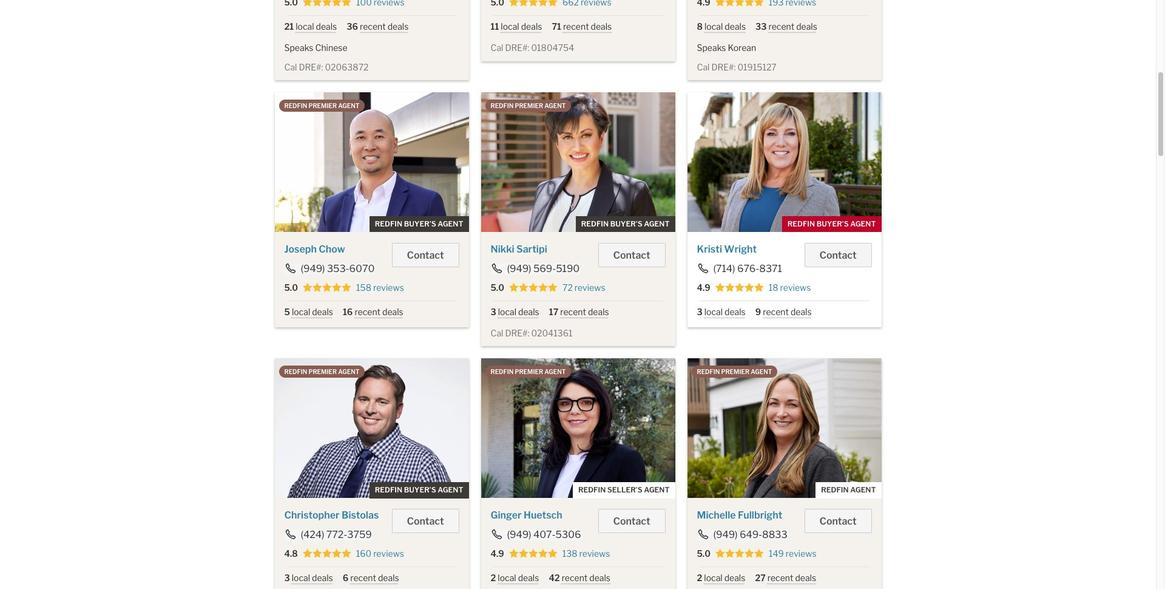 Task type: vqa. For each thing, say whether or not it's contained in the screenshot.


Task type: describe. For each thing, give the bounding box(es) containing it.
8
[[697, 21, 703, 32]]

redfin buyer's agent for bistolas
[[375, 485, 464, 494]]

deals up cal dre#: 01804754
[[521, 21, 543, 32]]

recent right 71
[[563, 21, 589, 32]]

3 local deals for (424) 772-3759
[[284, 573, 333, 583]]

recent for michelle fullbright
[[768, 573, 794, 583]]

deals down 72 reviews on the top of page
[[588, 306, 609, 317]]

nikki
[[491, 243, 515, 255]]

joseph
[[284, 243, 317, 255]]

(949) for (949) 649-8833
[[714, 529, 738, 541]]

nikki sartipi link
[[491, 243, 548, 255]]

6 recent deals
[[343, 573, 399, 583]]

6
[[343, 573, 349, 583]]

(949) for (949) 353-6070
[[301, 263, 325, 274]]

rating 5.0 out of 5 element for nikki
[[509, 282, 558, 293]]

rating 4.8 out of 5 element
[[303, 548, 351, 559]]

deals up korean
[[725, 21, 746, 32]]

deals right 33
[[797, 21, 818, 32]]

72
[[563, 282, 573, 293]]

9
[[756, 306, 762, 317]]

kristi wright link
[[697, 243, 757, 255]]

rating 5.0 out of 5 element up 11 local deals
[[509, 0, 558, 8]]

michelle fullbright link
[[697, 510, 783, 521]]

(949) for (949) 407-5306
[[507, 529, 532, 541]]

photo of joseph chow image
[[275, 92, 469, 232]]

160
[[356, 548, 372, 559]]

(424)
[[301, 529, 325, 541]]

36 recent deals
[[347, 21, 409, 32]]

dre#: for 01915127
[[712, 62, 736, 72]]

160 reviews
[[356, 548, 404, 559]]

9 recent deals
[[756, 306, 812, 317]]

3759
[[348, 529, 372, 541]]

speaks korean
[[697, 43, 757, 53]]

joseph chow link
[[284, 243, 345, 255]]

cal dre#: 01915127
[[697, 62, 777, 72]]

(949) 407-5306
[[507, 529, 581, 541]]

17
[[549, 306, 559, 317]]

33 recent deals
[[756, 21, 818, 32]]

contact button for (949) 407-5306
[[598, 509, 666, 533]]

21
[[284, 21, 294, 32]]

contact for 8371
[[820, 249, 857, 261]]

contact for 8833
[[820, 516, 857, 527]]

redfin buyer's agent for sartipi
[[582, 219, 670, 228]]

3 for (714) 676-8371
[[697, 306, 703, 317]]

5.0 for (949) 353-6070
[[284, 282, 298, 293]]

01915127
[[738, 62, 777, 72]]

02041361
[[532, 328, 573, 338]]

ginger
[[491, 510, 522, 521]]

photo of nikki sartipi image
[[481, 92, 676, 232]]

(949) for (949) 569-5190
[[507, 263, 532, 274]]

(424) 772-3759 button
[[284, 529, 373, 541]]

nikki sartipi
[[491, 243, 548, 255]]

rating 4.9 out of 5 element for huetsch
[[509, 548, 558, 559]]

rating 4.9 out of 5 element for wright
[[716, 282, 764, 293]]

5
[[284, 306, 290, 317]]

contact for 5306
[[614, 516, 651, 527]]

676-
[[738, 263, 760, 274]]

seller's
[[608, 485, 643, 494]]

joseph chow
[[284, 243, 345, 255]]

cal dre#: 02063872
[[284, 62, 369, 72]]

photo of christopher bistolas image
[[275, 358, 469, 498]]

premier for huetsch
[[515, 368, 544, 375]]

kristi wright
[[697, 243, 757, 255]]

2 local deals for (949) 649-8833
[[697, 573, 746, 583]]

158
[[356, 282, 372, 293]]

dre#: for 02041361
[[505, 328, 530, 338]]

deals up chinese
[[316, 21, 337, 32]]

3 local deals for (949) 569-5190
[[491, 306, 540, 317]]

5306
[[556, 529, 581, 541]]

deals up cal dre#: 02041361
[[519, 306, 540, 317]]

chow
[[319, 243, 345, 255]]

deals left 6
[[312, 573, 333, 583]]

speaks chinese
[[284, 43, 348, 53]]

reviews for (949) 353-6070
[[373, 282, 404, 293]]

premier for chow
[[309, 102, 337, 109]]

local right "11"
[[501, 21, 520, 32]]

dre#: for 02063872
[[299, 62, 323, 72]]

redfin agent
[[822, 485, 877, 494]]

local for kristi
[[705, 306, 723, 317]]

11 local deals
[[491, 21, 543, 32]]

redfin premier agent for sartipi
[[491, 102, 566, 109]]

8833
[[763, 529, 788, 541]]

149 reviews
[[769, 548, 817, 559]]

reviews for (949) 569-5190
[[575, 282, 606, 293]]

(424) 772-3759
[[301, 529, 372, 541]]

photo of kristi wright image
[[688, 92, 882, 232]]

contact for 6070
[[407, 249, 444, 261]]

local for michelle
[[705, 573, 723, 583]]

02063872
[[325, 62, 369, 72]]

16 recent deals
[[343, 306, 404, 317]]

(949) 649-8833 button
[[697, 529, 789, 541]]

redfin premier agent for huetsch
[[491, 368, 566, 375]]

138
[[563, 548, 578, 559]]

reviews for (949) 407-5306
[[580, 548, 610, 559]]

3 for (424) 772-3759
[[284, 573, 290, 583]]

christopher
[[284, 510, 340, 521]]

christopher bistolas
[[284, 510, 379, 521]]

4.8
[[284, 548, 298, 559]]

deals down 18 reviews
[[791, 306, 812, 317]]

recent for joseph chow
[[355, 306, 381, 317]]

01804754
[[532, 43, 575, 53]]

18
[[769, 282, 779, 293]]

27
[[756, 573, 766, 583]]

407-
[[534, 529, 556, 541]]

buyer's for chow
[[404, 219, 436, 228]]

redfin premier agent for fullbright
[[697, 368, 773, 375]]

deals down 160 reviews
[[378, 573, 399, 583]]

contact button for (949) 569-5190
[[598, 243, 666, 267]]

contact for 5190
[[614, 249, 651, 261]]

bistolas
[[342, 510, 379, 521]]

33
[[756, 21, 767, 32]]

recent for kristi wright
[[763, 306, 789, 317]]

deals right 36
[[388, 21, 409, 32]]

4.9 for (949)
[[491, 548, 504, 559]]

(949) 353-6070 button
[[284, 263, 376, 274]]

36
[[347, 21, 358, 32]]

71 recent deals
[[552, 21, 612, 32]]

8 local deals
[[697, 21, 746, 32]]

redfin premier agent for bistolas
[[284, 368, 360, 375]]

2 for (949) 649-8833
[[697, 573, 703, 583]]

huetsch
[[524, 510, 563, 521]]

buyer's for bistolas
[[404, 485, 436, 494]]

premier for sartipi
[[515, 102, 544, 109]]



Task type: locate. For each thing, give the bounding box(es) containing it.
cal for cal dre#: 01804754
[[491, 43, 504, 53]]

8371
[[760, 263, 783, 274]]

recent right 33
[[769, 21, 795, 32]]

5.0 down 'nikki'
[[491, 282, 505, 293]]

3 local deals down 4.8
[[284, 573, 333, 583]]

michelle fullbright
[[697, 510, 783, 521]]

(949) down michelle on the bottom
[[714, 529, 738, 541]]

0 horizontal spatial 5.0
[[284, 282, 298, 293]]

ginger huetsch
[[491, 510, 563, 521]]

rating 5.0 out of 5 element for michelle
[[716, 548, 765, 559]]

dre#: down speaks chinese
[[299, 62, 323, 72]]

wright
[[725, 243, 757, 255]]

5.0 for (949) 569-5190
[[491, 282, 505, 293]]

2 2 local deals from the left
[[697, 573, 746, 583]]

17 recent deals
[[549, 306, 609, 317]]

reviews
[[373, 282, 404, 293], [575, 282, 606, 293], [781, 282, 811, 293], [374, 548, 404, 559], [580, 548, 610, 559], [786, 548, 817, 559]]

rating 4.9 out of 5 element
[[716, 0, 764, 8], [716, 282, 764, 293], [509, 548, 558, 559]]

5 local deals
[[284, 306, 333, 317]]

3 for (949) 569-5190
[[491, 306, 497, 317]]

0 horizontal spatial speaks
[[284, 43, 314, 53]]

rating 5.0 out of 5 element
[[303, 0, 352, 8], [509, 0, 558, 8], [303, 282, 352, 293], [509, 282, 558, 293], [716, 548, 765, 559]]

21 local deals
[[284, 21, 337, 32]]

speaks down 8 local deals
[[697, 43, 727, 53]]

rating 5.0 out of 5 element down (949) 353-6070 button
[[303, 282, 352, 293]]

42 recent deals
[[549, 573, 611, 583]]

reviews right 18
[[781, 282, 811, 293]]

27 recent deals
[[756, 573, 817, 583]]

3 local deals up cal dre#: 02041361
[[491, 306, 540, 317]]

reviews for (714) 676-8371
[[781, 282, 811, 293]]

chinese
[[315, 43, 348, 53]]

deals down 149 reviews
[[796, 573, 817, 583]]

0 vertical spatial 4.9
[[697, 282, 711, 293]]

cal for cal dre#: 02041361
[[491, 328, 504, 338]]

158 reviews
[[356, 282, 404, 293]]

353-
[[327, 263, 350, 274]]

photo of michelle fullbright image
[[688, 358, 882, 498]]

redfin buyer's agent for chow
[[375, 219, 464, 228]]

cal down "11"
[[491, 43, 504, 53]]

1 speaks from the left
[[284, 43, 314, 53]]

rating 5.0 out of 5 element down (949) 649-8833 button
[[716, 548, 765, 559]]

recent right 16
[[355, 306, 381, 317]]

reviews right 158
[[373, 282, 404, 293]]

72 reviews
[[563, 282, 606, 293]]

649-
[[740, 529, 763, 541]]

0 vertical spatial rating 4.9 out of 5 element
[[716, 0, 764, 8]]

rating 5.0 out of 5 element up 21 local deals
[[303, 0, 352, 8]]

(714) 676-8371 button
[[697, 263, 783, 274]]

1 horizontal spatial 2
[[697, 573, 703, 583]]

michelle
[[697, 510, 736, 521]]

buyer's for sartipi
[[611, 219, 643, 228]]

deals down the 138 reviews
[[590, 573, 611, 583]]

rating 5.0 out of 5 element down (949) 569-5190 button at top
[[509, 282, 558, 293]]

0 horizontal spatial 3 local deals
[[284, 573, 333, 583]]

4.9 for (714)
[[697, 282, 711, 293]]

redfin premier agent for chow
[[284, 102, 360, 109]]

cal for cal dre#: 02063872
[[284, 62, 297, 72]]

deals left 16
[[312, 306, 333, 317]]

korean
[[728, 43, 757, 53]]

2 vertical spatial rating 4.9 out of 5 element
[[509, 548, 558, 559]]

contact button
[[392, 243, 459, 267], [598, 243, 666, 267], [805, 243, 872, 267], [392, 509, 459, 533], [598, 509, 666, 533], [805, 509, 872, 533]]

3 down 4.8
[[284, 573, 290, 583]]

138 reviews
[[563, 548, 610, 559]]

3 left 9
[[697, 306, 703, 317]]

contact button for (714) 676-8371
[[805, 243, 872, 267]]

local right the 5
[[292, 306, 310, 317]]

deals left 9
[[725, 306, 746, 317]]

contact button for (949) 353-6070
[[392, 243, 459, 267]]

4.9 down the ginger
[[491, 548, 504, 559]]

2 for (949) 407-5306
[[491, 573, 496, 583]]

1 horizontal spatial 5.0
[[491, 282, 505, 293]]

1 horizontal spatial 4.9
[[697, 282, 711, 293]]

2 local deals left "27"
[[697, 573, 746, 583]]

2 local deals left 42
[[491, 573, 539, 583]]

contact button down redfin agent
[[805, 509, 872, 533]]

dre#: left 02041361
[[505, 328, 530, 338]]

(714) 676-8371
[[714, 263, 783, 274]]

contact button for (424) 772-3759
[[392, 509, 459, 533]]

rating 4.9 out of 5 element up 8 local deals
[[716, 0, 764, 8]]

dre#: down 11 local deals
[[505, 43, 530, 53]]

3 local deals for (714) 676-8371
[[697, 306, 746, 317]]

premier for fullbright
[[722, 368, 750, 375]]

fullbright
[[738, 510, 783, 521]]

(949) 649-8833
[[714, 529, 788, 541]]

contact
[[407, 249, 444, 261], [614, 249, 651, 261], [820, 249, 857, 261], [407, 516, 444, 527], [614, 516, 651, 527], [820, 516, 857, 527]]

5.0 up the 5
[[284, 282, 298, 293]]

recent for christopher bistolas
[[351, 573, 376, 583]]

1 vertical spatial rating 4.9 out of 5 element
[[716, 282, 764, 293]]

speaks down 21
[[284, 43, 314, 53]]

local up cal dre#: 02041361
[[498, 306, 517, 317]]

recent for nikki sartipi
[[561, 306, 587, 317]]

ginger huetsch link
[[491, 510, 563, 521]]

5.0 down michelle on the bottom
[[697, 548, 711, 559]]

3 local deals left 9
[[697, 306, 746, 317]]

deals down 158 reviews
[[383, 306, 404, 317]]

2 2 from the left
[[697, 573, 703, 583]]

(949) down nikki sartipi
[[507, 263, 532, 274]]

deals left 42
[[518, 573, 539, 583]]

local for nikki
[[498, 306, 517, 317]]

local left 42
[[498, 573, 517, 583]]

5.0 for (949) 649-8833
[[697, 548, 711, 559]]

sartipi
[[517, 243, 548, 255]]

772-
[[327, 529, 348, 541]]

contact button for (949) 649-8833
[[805, 509, 872, 533]]

1 horizontal spatial 3 local deals
[[491, 306, 540, 317]]

cal dre#: 01804754
[[491, 43, 575, 53]]

dre#: down speaks korean in the right of the page
[[712, 62, 736, 72]]

569-
[[534, 263, 556, 274]]

cal dre#: 02041361
[[491, 328, 573, 338]]

reviews right 149
[[786, 548, 817, 559]]

71
[[552, 21, 562, 32]]

reviews right the 138
[[580, 548, 610, 559]]

contact button up 160 reviews
[[392, 509, 459, 533]]

contact for 3759
[[407, 516, 444, 527]]

local for christopher
[[292, 573, 310, 583]]

cal left 02041361
[[491, 328, 504, 338]]

reviews right "72" in the top left of the page
[[575, 282, 606, 293]]

2 local deals
[[491, 573, 539, 583], [697, 573, 746, 583]]

photo of ginger huetsch image
[[481, 358, 676, 498]]

recent right 36
[[360, 21, 386, 32]]

2 horizontal spatial 3 local deals
[[697, 306, 746, 317]]

0 horizontal spatial 2
[[491, 573, 496, 583]]

premier
[[309, 102, 337, 109], [515, 102, 544, 109], [309, 368, 337, 375], [515, 368, 544, 375], [722, 368, 750, 375]]

contact button down seller's
[[598, 509, 666, 533]]

3 up cal dre#: 02041361
[[491, 306, 497, 317]]

local for ginger
[[498, 573, 517, 583]]

1 2 local deals from the left
[[491, 573, 539, 583]]

recent right 17
[[561, 306, 587, 317]]

contact button up 72 reviews on the top of page
[[598, 243, 666, 267]]

cal
[[491, 43, 504, 53], [284, 62, 297, 72], [697, 62, 710, 72], [491, 328, 504, 338]]

2
[[491, 573, 496, 583], [697, 573, 703, 583]]

(949) 569-5190
[[507, 263, 580, 274]]

4.9 down kristi
[[697, 282, 711, 293]]

local right the '8'
[[705, 21, 723, 32]]

5190
[[556, 263, 580, 274]]

1 2 from the left
[[491, 573, 496, 583]]

local for joseph
[[292, 306, 310, 317]]

2 horizontal spatial 3
[[697, 306, 703, 317]]

rating 4.9 out of 5 element down (949) 407-5306 button
[[509, 548, 558, 559]]

kristi
[[697, 243, 723, 255]]

dre#: for 01804754
[[505, 43, 530, 53]]

1 horizontal spatial 2 local deals
[[697, 573, 746, 583]]

1 vertical spatial 4.9
[[491, 548, 504, 559]]

redfin buyer's agent
[[375, 219, 464, 228], [582, 219, 670, 228], [788, 219, 877, 228], [375, 485, 464, 494]]

redfin premier agent
[[284, 102, 360, 109], [491, 102, 566, 109], [284, 368, 360, 375], [491, 368, 566, 375], [697, 368, 773, 375]]

redfin seller's agent
[[579, 485, 670, 494]]

local left "27"
[[705, 573, 723, 583]]

contact button up 18 reviews
[[805, 243, 872, 267]]

0 horizontal spatial 3
[[284, 573, 290, 583]]

3
[[491, 306, 497, 317], [697, 306, 703, 317], [284, 573, 290, 583]]

deals
[[316, 21, 337, 32], [388, 21, 409, 32], [521, 21, 543, 32], [591, 21, 612, 32], [725, 21, 746, 32], [797, 21, 818, 32], [312, 306, 333, 317], [383, 306, 404, 317], [519, 306, 540, 317], [588, 306, 609, 317], [725, 306, 746, 317], [791, 306, 812, 317], [312, 573, 333, 583], [378, 573, 399, 583], [518, 573, 539, 583], [590, 573, 611, 583], [725, 573, 746, 583], [796, 573, 817, 583]]

3 local deals
[[491, 306, 540, 317], [697, 306, 746, 317], [284, 573, 333, 583]]

2 local deals for (949) 407-5306
[[491, 573, 539, 583]]

dre#:
[[505, 43, 530, 53], [299, 62, 323, 72], [712, 62, 736, 72], [505, 328, 530, 338]]

(949)
[[301, 263, 325, 274], [507, 263, 532, 274], [507, 529, 532, 541], [714, 529, 738, 541]]

cal down speaks korean in the right of the page
[[697, 62, 710, 72]]

(949) down joseph chow
[[301, 263, 325, 274]]

speaks for speaks chinese
[[284, 43, 314, 53]]

(949) down ginger huetsch link
[[507, 529, 532, 541]]

rating 4.9 out of 5 element down (714) 676-8371 button
[[716, 282, 764, 293]]

18 reviews
[[769, 282, 811, 293]]

149
[[769, 548, 784, 559]]

local right 21
[[296, 21, 314, 32]]

16
[[343, 306, 353, 317]]

cal down speaks chinese
[[284, 62, 297, 72]]

recent right 42
[[562, 573, 588, 583]]

1 horizontal spatial speaks
[[697, 43, 727, 53]]

1 horizontal spatial 3
[[491, 306, 497, 317]]

cal for cal dre#: 01915127
[[697, 62, 710, 72]]

11
[[491, 21, 499, 32]]

2 speaks from the left
[[697, 43, 727, 53]]

6070
[[350, 263, 375, 274]]

premier for bistolas
[[309, 368, 337, 375]]

local down (714)
[[705, 306, 723, 317]]

2 horizontal spatial 5.0
[[697, 548, 711, 559]]

5.0
[[284, 282, 298, 293], [491, 282, 505, 293], [697, 548, 711, 559]]

deals left "27"
[[725, 573, 746, 583]]

reviews for (949) 649-8833
[[786, 548, 817, 559]]

speaks for speaks korean
[[697, 43, 727, 53]]

(714)
[[714, 263, 736, 274]]

0 horizontal spatial 4.9
[[491, 548, 504, 559]]

contact button up 158 reviews
[[392, 243, 459, 267]]

christopher bistolas link
[[284, 510, 379, 521]]

deals right 71
[[591, 21, 612, 32]]

recent
[[360, 21, 386, 32], [563, 21, 589, 32], [769, 21, 795, 32], [355, 306, 381, 317], [561, 306, 587, 317], [763, 306, 789, 317], [351, 573, 376, 583], [562, 573, 588, 583], [768, 573, 794, 583]]

0 horizontal spatial 2 local deals
[[491, 573, 539, 583]]

reviews for (424) 772-3759
[[374, 548, 404, 559]]

(949) 353-6070
[[301, 263, 375, 274]]

(949) 407-5306 button
[[491, 529, 582, 541]]

recent right "27"
[[768, 573, 794, 583]]

recent right 6
[[351, 573, 376, 583]]

recent right 9
[[763, 306, 789, 317]]

rating 5.0 out of 5 element for joseph
[[303, 282, 352, 293]]

recent for ginger huetsch
[[562, 573, 588, 583]]

42
[[549, 573, 560, 583]]

speaks
[[284, 43, 314, 53], [697, 43, 727, 53]]

reviews right the 160
[[374, 548, 404, 559]]

local down 4.8
[[292, 573, 310, 583]]



